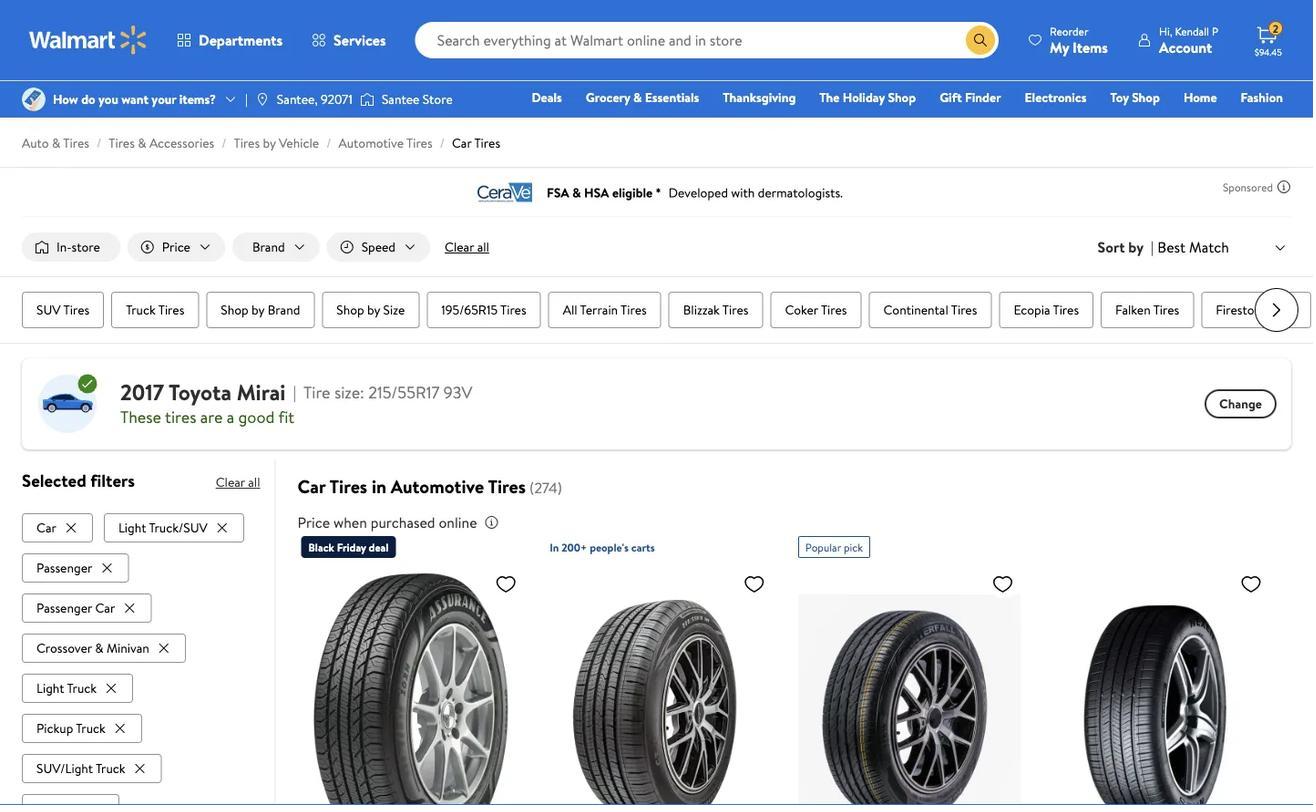Task type: describe. For each thing, give the bounding box(es) containing it.
vehicle
[[279, 134, 319, 152]]

toyota
[[169, 377, 232, 408]]

0 vertical spatial clear all button
[[438, 233, 497, 262]]

one
[[1144, 114, 1172, 132]]

items?
[[179, 90, 216, 108]]

black
[[309, 539, 334, 555]]

price when purchased online
[[298, 513, 477, 533]]

grocery
[[586, 88, 631, 106]]

finder
[[966, 88, 1002, 106]]

light for light truck
[[36, 679, 64, 697]]

shop right holiday
[[889, 88, 917, 106]]

| inside the sort and filter section element
[[1152, 237, 1155, 257]]

remove filter walmart image
[[90, 801, 105, 805]]

brand inside "link"
[[268, 301, 300, 319]]

sort and filter section element
[[0, 218, 1314, 276]]

store
[[423, 90, 453, 108]]

passenger for passenger car
[[36, 599, 92, 617]]

nexen npriz s 215/55r17 94v bsw all season tire image
[[1047, 565, 1270, 805]]

firestone
[[1217, 301, 1269, 319]]

brand inside dropdown button
[[253, 238, 285, 256]]

grocery & essentials
[[586, 88, 700, 106]]

one debit link
[[1136, 113, 1214, 133]]

suv tires link
[[22, 292, 104, 328]]

p
[[1213, 23, 1219, 39]]

do
[[81, 90, 95, 108]]

 image for how do you want your items?
[[22, 88, 46, 111]]

your
[[152, 90, 176, 108]]

car tires link
[[452, 134, 501, 152]]

best
[[1158, 237, 1186, 257]]

automotive tires link
[[339, 134, 433, 152]]

passenger car button
[[22, 593, 152, 623]]

blizzak tires
[[684, 301, 749, 319]]

store
[[72, 238, 100, 256]]

Search search field
[[415, 22, 999, 58]]

firestone tires
[[1217, 301, 1298, 319]]

in-
[[57, 238, 72, 256]]

change button
[[1206, 389, 1278, 419]]

continental tires link
[[870, 292, 992, 328]]

popular pick
[[806, 539, 864, 555]]

ecopia
[[1014, 301, 1051, 319]]

4 / from the left
[[440, 134, 445, 152]]

ecopia tires
[[1014, 301, 1080, 319]]

people's
[[590, 540, 629, 555]]

minivan
[[107, 639, 149, 657]]

& for tires
[[52, 134, 61, 152]]

selected filters
[[22, 469, 135, 492]]

crossmax 215/55r17 94v ct-1 all-season tire fits: 2011-15 chevrolet cruze eco, 2012-14 toyota camry hybrid xle image
[[550, 565, 773, 805]]

car up black
[[298, 474, 326, 499]]

items
[[1073, 37, 1109, 57]]

best match
[[1158, 237, 1230, 257]]

truck for light truck
[[67, 679, 97, 697]]

crossover & minivan
[[36, 639, 149, 657]]

electronics link
[[1017, 88, 1096, 107]]

pickup
[[36, 719, 73, 737]]

filters
[[90, 469, 135, 492]]

home
[[1184, 88, 1218, 106]]

blizzak tires link
[[669, 292, 764, 328]]

the holiday shop link
[[812, 88, 925, 107]]

good
[[238, 405, 275, 428]]

2017 toyota mirai | tire size: 215/55r17 93v these tires are a good fit
[[120, 377, 473, 428]]

light truck button
[[22, 674, 133, 703]]

toy
[[1111, 88, 1130, 106]]

coker
[[786, 301, 819, 319]]

by for sort by |
[[1129, 237, 1144, 257]]

a
[[227, 405, 235, 428]]

200+
[[562, 540, 587, 555]]

my
[[1051, 37, 1070, 57]]

light truck
[[36, 679, 97, 697]]

add to favorites list, goodyear assurance outlast 215/55r17 94v all-season passenger car tire image
[[495, 573, 517, 596]]

online
[[439, 513, 477, 533]]

continental
[[884, 301, 949, 319]]

pickup truck button
[[22, 714, 142, 743]]

light truck/suv
[[118, 519, 208, 536]]

popular
[[806, 539, 842, 555]]

clear all inside the sort and filter section element
[[445, 238, 490, 256]]

| inside the 2017 toyota mirai | tire size: 215/55r17 93v these tires are a good fit
[[293, 381, 296, 404]]

purchased
[[371, 513, 435, 533]]

all
[[563, 301, 578, 319]]

best match button
[[1155, 235, 1292, 259]]

essentials
[[645, 88, 700, 106]]

one debit
[[1144, 114, 1206, 132]]

truck tires link
[[111, 292, 199, 328]]

brand button
[[232, 233, 320, 262]]

walmart+
[[1230, 114, 1284, 132]]

tires
[[165, 405, 196, 428]]

shop by size
[[337, 301, 405, 319]]

ecopia tires link
[[1000, 292, 1094, 328]]

passenger button
[[22, 553, 129, 582]]

2
[[1274, 21, 1279, 36]]

departments
[[199, 30, 283, 50]]

kendall
[[1176, 23, 1210, 39]]

truck down price 'dropdown button' at the top left
[[126, 301, 156, 319]]

tires by vehicle link
[[234, 134, 319, 152]]

add to favorites list, waterfall eco dynamic 215/55r17 94w all season tire image
[[992, 573, 1014, 596]]

suv/light truck button
[[22, 754, 162, 783]]

pickup truck
[[36, 719, 106, 737]]

1 vertical spatial clear
[[216, 473, 245, 491]]

passenger list item
[[22, 550, 133, 582]]

departments button
[[162, 18, 297, 62]]

search icon image
[[974, 33, 989, 47]]

by for shop by size
[[368, 301, 380, 319]]

mirai
[[237, 377, 286, 408]]

fashion registry
[[1074, 88, 1284, 132]]

clear inside the sort and filter section element
[[445, 238, 474, 256]]

by left vehicle
[[263, 134, 276, 152]]

santee store
[[382, 90, 453, 108]]

passenger car
[[36, 599, 115, 617]]

grocery & essentials link
[[578, 88, 708, 107]]

hi, kendall p account
[[1160, 23, 1219, 57]]

when
[[334, 513, 367, 533]]

1 vertical spatial automotive
[[391, 474, 484, 499]]



Task type: locate. For each thing, give the bounding box(es) containing it.
truck inside button
[[96, 759, 125, 777]]

brand down 'brand' dropdown button
[[268, 301, 300, 319]]

speed button
[[327, 233, 430, 262]]

passenger up crossover
[[36, 599, 92, 617]]

2 horizontal spatial |
[[1152, 237, 1155, 257]]

1 vertical spatial all
[[248, 473, 260, 491]]

price up truck tires at the top
[[162, 238, 191, 256]]

falken
[[1116, 301, 1151, 319]]

2017
[[120, 377, 164, 408]]

light up pickup
[[36, 679, 64, 697]]

0 vertical spatial passenger
[[36, 559, 92, 577]]

crossover & minivan list item
[[22, 630, 190, 663]]

clear all button
[[438, 233, 497, 262], [216, 468, 260, 497]]

sort by |
[[1098, 237, 1155, 257]]

 image
[[360, 90, 375, 109]]

automotive up the online
[[391, 474, 484, 499]]

add to favorites list, nexen npriz s 215/55r17 94v bsw all season tire image
[[1241, 573, 1263, 596]]

falken tires link
[[1102, 292, 1195, 328]]

list item
[[22, 790, 123, 805]]

0 vertical spatial clear
[[445, 238, 474, 256]]

auto & tires link
[[22, 134, 89, 152]]

195/65r15
[[442, 301, 498, 319]]

shop down 'brand' dropdown button
[[221, 301, 249, 319]]

clear up 195/65r15
[[445, 238, 474, 256]]

all terrain tires link
[[549, 292, 662, 328]]

truck/suv
[[149, 519, 208, 536]]

firestone tires link
[[1202, 292, 1312, 328]]

santee
[[382, 90, 420, 108]]

1 passenger from the top
[[36, 559, 92, 577]]

all
[[478, 238, 490, 256], [248, 473, 260, 491]]

truck for pickup truck
[[76, 719, 106, 737]]

truck inside 'button'
[[76, 719, 106, 737]]

2 vertical spatial |
[[293, 381, 296, 404]]

clear all
[[445, 238, 490, 256], [216, 473, 260, 491]]

price for price when purchased online
[[298, 513, 330, 533]]

car up crossover & minivan list item
[[95, 599, 115, 617]]

price for price
[[162, 238, 191, 256]]

0 vertical spatial all
[[478, 238, 490, 256]]

by left size
[[368, 301, 380, 319]]

0 horizontal spatial all
[[248, 473, 260, 491]]

speed
[[362, 238, 396, 256]]

light inside button
[[118, 519, 146, 536]]

match
[[1190, 237, 1230, 257]]

coker tires link
[[771, 292, 862, 328]]

| left best
[[1152, 237, 1155, 257]]

1 vertical spatial |
[[1152, 237, 1155, 257]]

& right grocery
[[634, 88, 642, 106]]

suv
[[36, 301, 61, 319]]

all terrain tires
[[563, 301, 647, 319]]

0 horizontal spatial clear all button
[[216, 468, 260, 497]]

1 / from the left
[[97, 134, 101, 152]]

pickup truck list item
[[22, 710, 146, 743]]

clear all up 195/65r15
[[445, 238, 490, 256]]

0 vertical spatial price
[[162, 238, 191, 256]]

1 vertical spatial brand
[[268, 301, 300, 319]]

thanksgiving
[[723, 88, 796, 106]]

 image left santee,
[[255, 92, 270, 107]]

1 horizontal spatial price
[[298, 513, 330, 533]]

are
[[200, 405, 223, 428]]

car
[[452, 134, 472, 152], [298, 474, 326, 499], [36, 519, 56, 536], [95, 599, 115, 617]]

shop right toy
[[1133, 88, 1161, 106]]

car tires in automotive tires (274)
[[298, 474, 563, 499]]

car down selected
[[36, 519, 56, 536]]

by inside "link"
[[252, 301, 265, 319]]

sponsored
[[1224, 179, 1274, 195]]

0 horizontal spatial  image
[[22, 88, 46, 111]]

1 vertical spatial clear all
[[216, 473, 260, 491]]

truck up remove filter walmart icon
[[96, 759, 125, 777]]

deals
[[532, 88, 562, 106]]

1 horizontal spatial  image
[[255, 92, 270, 107]]

truck inside button
[[67, 679, 97, 697]]

blizzak
[[684, 301, 720, 319]]

0 vertical spatial brand
[[253, 238, 285, 256]]

vehicle type: car and truck image
[[36, 373, 98, 435]]

how
[[53, 90, 78, 108]]

/ right accessories
[[222, 134, 227, 152]]

tires
[[63, 134, 89, 152], [109, 134, 135, 152], [234, 134, 260, 152], [407, 134, 433, 152], [475, 134, 501, 152], [63, 301, 90, 319], [158, 301, 185, 319], [501, 301, 527, 319], [621, 301, 647, 319], [723, 301, 749, 319], [821, 301, 848, 319], [952, 301, 978, 319], [1054, 301, 1080, 319], [1154, 301, 1180, 319], [1272, 301, 1298, 319], [330, 474, 368, 499], [488, 474, 526, 499]]

1 vertical spatial price
[[298, 513, 330, 533]]

by
[[263, 134, 276, 152], [1129, 237, 1144, 257], [252, 301, 265, 319], [368, 301, 380, 319]]

gift finder
[[940, 88, 1002, 106]]

& for minivan
[[95, 639, 104, 657]]

account
[[1160, 37, 1213, 57]]

1 vertical spatial light
[[36, 679, 64, 697]]

light truck/suv list item
[[104, 510, 248, 542]]

brand up shop by brand
[[253, 238, 285, 256]]

93v
[[444, 381, 473, 404]]

tires inside 'link'
[[1054, 301, 1080, 319]]

1 horizontal spatial light
[[118, 519, 146, 536]]

light truck list item
[[22, 670, 137, 703]]

0 vertical spatial |
[[245, 90, 248, 108]]

passenger inside list item
[[36, 599, 92, 617]]

electronics
[[1025, 88, 1087, 106]]

list containing car
[[22, 510, 260, 805]]

all inside the sort and filter section element
[[478, 238, 490, 256]]

1 horizontal spatial clear all
[[445, 238, 490, 256]]

0 vertical spatial clear all
[[445, 238, 490, 256]]

car inside 'list item'
[[36, 519, 56, 536]]

price inside 'dropdown button'
[[162, 238, 191, 256]]

by for shop by brand
[[252, 301, 265, 319]]

(274)
[[530, 478, 563, 498]]

1 vertical spatial clear all button
[[216, 468, 260, 497]]

& for essentials
[[634, 88, 642, 106]]

suv/light truck list item
[[22, 750, 166, 783]]

applied filters section element
[[22, 469, 135, 492]]

ad disclaimer and feedback for skylinedisplayad image
[[1278, 180, 1292, 194]]

& left accessories
[[138, 134, 146, 152]]

passenger down car button
[[36, 559, 92, 577]]

all up '195/65r15 tires'
[[478, 238, 490, 256]]

1 horizontal spatial clear all button
[[438, 233, 497, 262]]

 image
[[22, 88, 46, 111], [255, 92, 270, 107]]

by inside the sort and filter section element
[[1129, 237, 1144, 257]]

0 horizontal spatial clear all
[[216, 473, 260, 491]]

light truck/suv button
[[104, 513, 244, 542]]

selected
[[22, 469, 86, 492]]

|
[[245, 90, 248, 108], [1152, 237, 1155, 257], [293, 381, 296, 404]]

 image left how
[[22, 88, 46, 111]]

change
[[1220, 395, 1263, 413]]

light left the truck/suv
[[118, 519, 146, 536]]

price button
[[128, 233, 225, 262]]

add to favorites list, crossmax 215/55r17 94v ct-1 all-season tire fits: 2011-15 chevrolet cruze eco, 2012-14 toyota camry hybrid xle image
[[744, 573, 766, 596]]

& right auto
[[52, 134, 61, 152]]

waterfall eco dynamic 215/55r17 94w all season tire image
[[799, 565, 1022, 805]]

size
[[384, 301, 405, 319]]

light for light truck/suv
[[118, 519, 146, 536]]

passenger for passenger
[[36, 559, 92, 577]]

deal
[[369, 539, 389, 555]]

1 vertical spatial passenger
[[36, 599, 92, 617]]

/ left car tires link
[[440, 134, 445, 152]]

1 horizontal spatial all
[[478, 238, 490, 256]]

shop by brand link
[[206, 292, 315, 328]]

fashion
[[1242, 88, 1284, 106]]

registry
[[1074, 114, 1120, 132]]

accessories
[[149, 134, 214, 152]]

passenger car list item
[[22, 590, 155, 623]]

the
[[820, 88, 840, 106]]

shop inside "link"
[[221, 301, 249, 319]]

hi,
[[1160, 23, 1173, 39]]

sort
[[1098, 237, 1126, 257]]

| up auto & tires / tires & accessories / tires by vehicle / automotive tires / car tires
[[245, 90, 248, 108]]

automotive down santee
[[339, 134, 404, 152]]

by right sort
[[1129, 237, 1144, 257]]

gift finder link
[[932, 88, 1010, 107]]

price up black
[[298, 513, 330, 533]]

all down good
[[248, 473, 260, 491]]

& inside button
[[95, 639, 104, 657]]

2 passenger from the top
[[36, 599, 92, 617]]

clear down a
[[216, 473, 245, 491]]

light inside button
[[36, 679, 64, 697]]

clear all button up 195/65r15
[[438, 233, 497, 262]]

0 horizontal spatial |
[[245, 90, 248, 108]]

in-store button
[[22, 233, 120, 262]]

truck for suv/light truck
[[96, 759, 125, 777]]

0 horizontal spatial price
[[162, 238, 191, 256]]

falken tires
[[1116, 301, 1180, 319]]

in
[[372, 474, 387, 499]]

& left minivan
[[95, 639, 104, 657]]

by down 'brand' dropdown button
[[252, 301, 265, 319]]

2 / from the left
[[222, 134, 227, 152]]

fashion link
[[1233, 88, 1292, 107]]

services
[[334, 30, 386, 50]]

truck up the pickup truck list item
[[67, 679, 97, 697]]

suv/light
[[36, 759, 93, 777]]

/ right vehicle
[[327, 134, 331, 152]]

coker tires
[[786, 301, 848, 319]]

clear all button down a
[[216, 468, 260, 497]]

| left tire
[[293, 381, 296, 404]]

services button
[[297, 18, 401, 62]]

black friday deal
[[309, 539, 389, 555]]

list
[[22, 510, 260, 805]]

brand
[[253, 238, 285, 256], [268, 301, 300, 319]]

light
[[118, 519, 146, 536], [36, 679, 64, 697]]

walmart image
[[29, 26, 148, 55]]

legal information image
[[485, 515, 499, 530]]

tire
[[304, 381, 331, 404]]

1 horizontal spatial |
[[293, 381, 296, 404]]

passenger inside list item
[[36, 559, 92, 577]]

0 horizontal spatial light
[[36, 679, 64, 697]]

0 vertical spatial automotive
[[339, 134, 404, 152]]

3 / from the left
[[327, 134, 331, 152]]

0 horizontal spatial clear
[[216, 473, 245, 491]]

215/55r17
[[369, 381, 440, 404]]

these
[[120, 405, 161, 428]]

car list item
[[22, 510, 97, 542]]

$94.45
[[1256, 46, 1283, 58]]

 image for santee, 92071
[[255, 92, 270, 107]]

0 vertical spatial light
[[118, 519, 146, 536]]

thanksgiving link
[[715, 88, 805, 107]]

reorder my items
[[1051, 23, 1109, 57]]

goodyear assurance outlast 215/55r17 94v all-season passenger car tire image
[[301, 565, 524, 805]]

next slide for chipmodule list image
[[1256, 288, 1299, 332]]

auto
[[22, 134, 49, 152]]

car down store
[[452, 134, 472, 152]]

shop left size
[[337, 301, 365, 319]]

clear all down a
[[216, 473, 260, 491]]

1 horizontal spatial clear
[[445, 238, 474, 256]]

car inside list item
[[95, 599, 115, 617]]

/ right auto & tires "link"
[[97, 134, 101, 152]]

pick
[[844, 539, 864, 555]]

truck tires
[[126, 301, 185, 319]]

truck right pickup
[[76, 719, 106, 737]]

suv tires
[[36, 301, 90, 319]]

Walmart Site-Wide search field
[[415, 22, 999, 58]]



Task type: vqa. For each thing, say whether or not it's contained in the screenshot.
the Light to the bottom
yes



